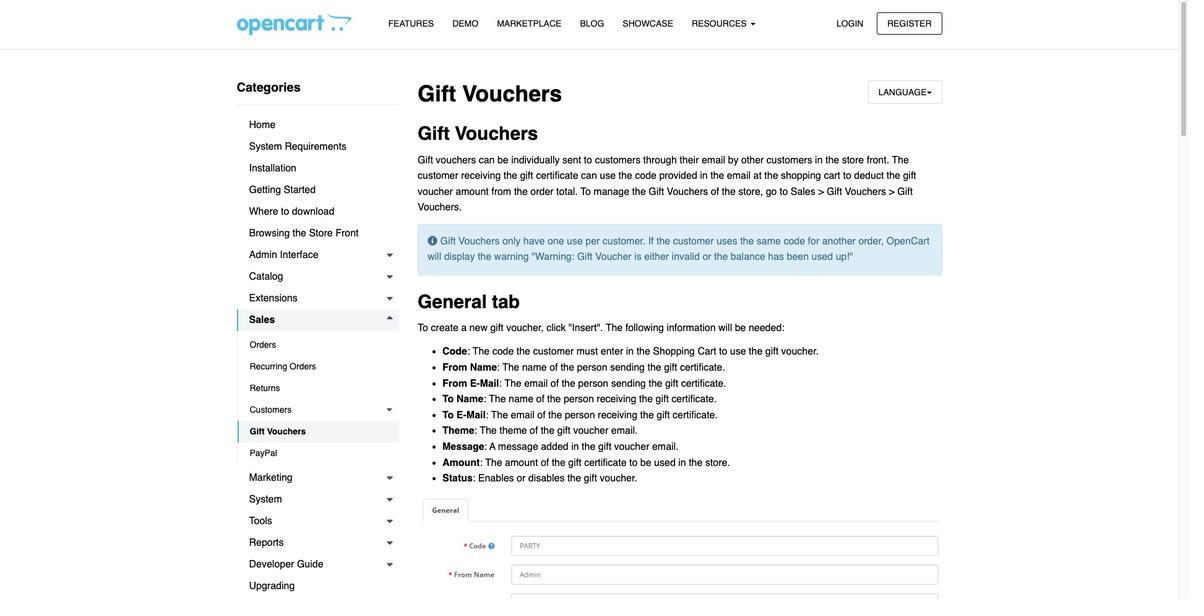 Task type: describe. For each thing, give the bounding box(es) containing it.
2 > from the left
[[889, 186, 895, 197]]

amount
[[443, 457, 480, 468]]

only
[[503, 236, 521, 247]]

tab
[[492, 291, 520, 312]]

is
[[635, 251, 642, 263]]

or inside code : the code the customer must enter in the shopping cart to use the gift voucher. from name : the name of the person sending the gift certificate. from e-mail : the email of the person sending the gift certificate. to name : the name of the person receiving the gift certificate. to e-mail : the email of the person receiving the gift certificate. theme : the theme of the gift voucher email. message : a message added in the gift voucher email. amount : the amount of the gift certificate to be used in the store. status : enables or disables the gift voucher.
[[517, 473, 526, 484]]

needed:
[[749, 323, 785, 334]]

other
[[742, 155, 764, 166]]

1 customers from the left
[[595, 155, 641, 166]]

message
[[498, 441, 538, 452]]

store
[[842, 155, 864, 166]]

vouchers inside gift vouchers only have one use per customer. if the customer uses the same code for another order, opencart will display the warning "warning: gift voucher is either invalid or the balance has been used up!"
[[459, 236, 500, 247]]

returns link
[[237, 378, 399, 399]]

theme
[[443, 425, 475, 437]]

2 vertical spatial gift vouchers
[[250, 427, 306, 436]]

shopping
[[653, 346, 695, 357]]

use inside gift vouchers can be individually sent to customers through their email by other customers in the store front. the customer receiving the gift certificate can use the code provided in the email at the shopping cart to deduct the gift voucher amount from the order total. to manage the gift vouchers of the store, go to sales > gift vouchers > gift vouchers.
[[600, 170, 616, 182]]

tools link
[[237, 511, 399, 532]]

showcase
[[623, 19, 674, 28]]

where to download link
[[237, 201, 399, 223]]

1 vertical spatial name
[[457, 394, 484, 405]]

use inside gift vouchers only have one use per customer. if the customer uses the same code for another order, opencart will display the warning "warning: gift voucher is either invalid or the balance has been used up!"
[[567, 236, 583, 247]]

1 vertical spatial mail
[[467, 410, 486, 421]]

front.
[[867, 155, 890, 166]]

getting started link
[[237, 180, 399, 201]]

will inside gift vouchers only have one use per customer. if the customer uses the same code for another order, opencart will display the warning "warning: gift voucher is either invalid or the balance has been used up!"
[[428, 251, 442, 263]]

0 vertical spatial name
[[470, 362, 497, 373]]

information
[[667, 323, 716, 334]]

2 customers from the left
[[767, 155, 813, 166]]

general
[[418, 291, 487, 312]]

upgrading
[[249, 581, 295, 592]]

marketing
[[249, 472, 293, 483]]

started
[[284, 184, 316, 196]]

vouchers.
[[418, 202, 462, 213]]

of inside gift vouchers can be individually sent to customers through their email by other customers in the store front. the customer receiving the gift certificate can use the code provided in the email at the shopping cart to deduct the gift voucher amount from the order total. to manage the gift vouchers of the store, go to sales > gift vouchers > gift vouchers.
[[711, 186, 719, 197]]

blog
[[580, 19, 604, 28]]

per
[[586, 236, 600, 247]]

info circle image
[[428, 236, 438, 246]]

2 horizontal spatial be
[[735, 323, 746, 334]]

system link
[[237, 489, 399, 511]]

orders link
[[237, 334, 399, 356]]

voucher,
[[507, 323, 544, 334]]

recurring orders link
[[237, 356, 399, 378]]

returns
[[250, 383, 280, 393]]

1 vertical spatial sending
[[611, 378, 646, 389]]

individually
[[511, 155, 560, 166]]

system for system
[[249, 494, 282, 505]]

theme
[[500, 425, 527, 437]]

use inside code : the code the customer must enter in the shopping cart to use the gift voucher. from name : the name of the person sending the gift certificate. from e-mail : the email of the person sending the gift certificate. to name : the name of the person receiving the gift certificate. to e-mail : the email of the person receiving the gift certificate. theme : the theme of the gift voucher email. message : a message added in the gift voucher email. amount : the amount of the gift certificate to be used in the store. status : enables or disables the gift voucher.
[[730, 346, 746, 357]]

code
[[443, 346, 467, 357]]

general tab
[[418, 291, 520, 312]]

showcase link
[[614, 13, 683, 35]]

invalid
[[672, 251, 700, 263]]

admin interface
[[249, 249, 319, 261]]

1 horizontal spatial orders
[[290, 362, 316, 371]]

system for system requirements
[[249, 141, 282, 152]]

upgrading link
[[237, 576, 399, 597]]

customers
[[250, 405, 292, 415]]

from
[[492, 186, 511, 197]]

marketplace link
[[488, 13, 571, 35]]

system requirements link
[[237, 136, 399, 158]]

front
[[336, 228, 359, 239]]

0 horizontal spatial voucher.
[[600, 473, 638, 484]]

total.
[[557, 186, 578, 197]]

demo
[[453, 19, 479, 28]]

requirements
[[285, 141, 347, 152]]

code inside gift vouchers only have one use per customer. if the customer uses the same code for another order, opencart will display the warning "warning: gift voucher is either invalid or the balance has been used up!"
[[784, 236, 805, 247]]

order,
[[859, 236, 884, 247]]

1 > from the left
[[819, 186, 824, 197]]

following
[[626, 323, 664, 334]]

code inside gift vouchers can be individually sent to customers through their email by other customers in the store front. the customer receiving the gift certificate can use the code provided in the email at the shopping cart to deduct the gift voucher amount from the order total. to manage the gift vouchers of the store, go to sales > gift vouchers > gift vouchers.
[[635, 170, 657, 182]]

developer
[[249, 559, 294, 570]]

admin interface link
[[237, 245, 399, 266]]

in right added
[[571, 441, 579, 452]]

0 vertical spatial gift vouchers
[[418, 81, 562, 106]]

added
[[541, 441, 569, 452]]

in right the enter on the bottom right of page
[[626, 346, 634, 357]]

extensions link
[[237, 288, 399, 310]]

disables
[[529, 473, 565, 484]]

go
[[766, 186, 777, 197]]

in right provided
[[700, 170, 708, 182]]

sent
[[563, 155, 581, 166]]

recurring
[[250, 362, 287, 371]]

through
[[644, 155, 677, 166]]

marketplace
[[497, 19, 562, 28]]

resources link
[[683, 13, 765, 35]]

deduct
[[854, 170, 884, 182]]

2 from from the top
[[443, 378, 467, 389]]

for
[[808, 236, 820, 247]]

display
[[444, 251, 475, 263]]

home
[[249, 119, 276, 131]]

has
[[768, 251, 784, 263]]

opencart
[[887, 236, 930, 247]]

used inside code : the code the customer must enter in the shopping cart to use the gift voucher. from name : the name of the person sending the gift certificate. from e-mail : the email of the person sending the gift certificate. to name : the name of the person receiving the gift certificate. to e-mail : the email of the person receiving the gift certificate. theme : the theme of the gift voucher email. message : a message added in the gift voucher email. amount : the amount of the gift certificate to be used in the store. status : enables or disables the gift voucher.
[[654, 457, 676, 468]]

interface
[[280, 249, 319, 261]]

1 vertical spatial receiving
[[597, 394, 637, 405]]

1 from from the top
[[443, 362, 467, 373]]

customer inside gift vouchers only have one use per customer. if the customer uses the same code for another order, opencart will display the warning "warning: gift voucher is either invalid or the balance has been used up!"
[[673, 236, 714, 247]]

code inside code : the code the customer must enter in the shopping cart to use the gift voucher. from name : the name of the person sending the gift certificate. from e-mail : the email of the person sending the gift certificate. to name : the name of the person receiving the gift certificate. to e-mail : the email of the person receiving the gift certificate. theme : the theme of the gift voucher email. message : a message added in the gift voucher email. amount : the amount of the gift certificate to be used in the store. status : enables or disables the gift voucher.
[[493, 346, 514, 357]]

cart
[[698, 346, 717, 357]]

another
[[823, 236, 856, 247]]

installation
[[249, 163, 297, 174]]

blog link
[[571, 13, 614, 35]]

gift vouchers only have one use per customer. if the customer uses the same code for another order, opencart will display the warning "warning: gift voucher is either invalid or the balance has been used up!"
[[428, 236, 930, 263]]

catalog link
[[237, 266, 399, 288]]

provided
[[660, 170, 698, 182]]

download
[[292, 206, 335, 217]]

certificate inside code : the code the customer must enter in the shopping cart to use the gift voucher. from name : the name of the person sending the gift certificate. from e-mail : the email of the person sending the gift certificate. to name : the name of the person receiving the gift certificate. to e-mail : the email of the person receiving the gift certificate. theme : the theme of the gift voucher email. message : a message added in the gift voucher email. amount : the amount of the gift certificate to be used in the store. status : enables or disables the gift voucher.
[[584, 457, 627, 468]]

up!"
[[836, 251, 853, 263]]

demo link
[[443, 13, 488, 35]]

installation link
[[237, 158, 399, 180]]

amount inside gift vouchers can be individually sent to customers through their email by other customers in the store front. the customer receiving the gift certificate can use the code provided in the email at the shopping cart to deduct the gift voucher amount from the order total. to manage the gift vouchers of the store, go to sales > gift vouchers > gift vouchers.
[[456, 186, 489, 197]]

developer guide
[[249, 559, 324, 570]]

if
[[649, 236, 654, 247]]



Task type: locate. For each thing, give the bounding box(es) containing it.
used down for
[[812, 251, 833, 263]]

code : the code the customer must enter in the shopping cart to use the gift voucher. from name : the name of the person sending the gift certificate. from e-mail : the email of the person sending the gift certificate. to name : the name of the person receiving the gift certificate. to e-mail : the email of the person receiving the gift certificate. theme : the theme of the gift voucher email. message : a message added in the gift voucher email. amount : the amount of the gift certificate to be used in the store. status : enables or disables the gift voucher.
[[443, 346, 819, 484]]

0 vertical spatial from
[[443, 362, 467, 373]]

0 vertical spatial will
[[428, 251, 442, 263]]

register
[[888, 18, 932, 28]]

will
[[428, 251, 442, 263], [719, 323, 732, 334]]

voucher inside gift vouchers can be individually sent to customers through their email by other customers in the store front. the customer receiving the gift certificate can use the code provided in the email at the shopping cart to deduct the gift voucher amount from the order total. to manage the gift vouchers of the store, go to sales > gift vouchers > gift vouchers.
[[418, 186, 453, 197]]

shopping
[[781, 170, 821, 182]]

be inside code : the code the customer must enter in the shopping cart to use the gift voucher. from name : the name of the person sending the gift certificate. from e-mail : the email of the person sending the gift certificate. to name : the name of the person receiving the gift certificate. to e-mail : the email of the person receiving the gift certificate. theme : the theme of the gift voucher email. message : a message added in the gift voucher email. amount : the amount of the gift certificate to be used in the store. status : enables or disables the gift voucher.
[[641, 457, 652, 468]]

by
[[728, 155, 739, 166]]

sales down extensions at the left of page
[[249, 314, 275, 326]]

system
[[249, 141, 282, 152], [249, 494, 282, 505]]

1 vertical spatial customer
[[673, 236, 714, 247]]

1 horizontal spatial customer
[[533, 346, 574, 357]]

the inside gift vouchers can be individually sent to customers through their email by other customers in the store front. the customer receiving the gift certificate can use the code provided in the email at the shopping cart to deduct the gift voucher amount from the order total. to manage the gift vouchers of the store, go to sales > gift vouchers > gift vouchers.
[[892, 155, 909, 166]]

email.
[[611, 425, 638, 437], [652, 441, 679, 452]]

2 horizontal spatial code
[[784, 236, 805, 247]]

1 horizontal spatial will
[[719, 323, 732, 334]]

0 horizontal spatial used
[[654, 457, 676, 468]]

sending
[[610, 362, 645, 373], [611, 378, 646, 389]]

1 vertical spatial orders
[[290, 362, 316, 371]]

gift vouchers can be individually sent to customers through their email by other customers in the store front. the customer receiving the gift certificate can use the code provided in the email at the shopping cart to deduct the gift voucher amount from the order total. to manage the gift vouchers of the store, go to sales > gift vouchers > gift vouchers.
[[418, 155, 917, 213]]

2 vertical spatial be
[[641, 457, 652, 468]]

name down voucher,
[[522, 362, 547, 373]]

new
[[470, 323, 488, 334]]

must
[[577, 346, 598, 357]]

e-
[[470, 378, 480, 389], [457, 410, 467, 421]]

1 horizontal spatial voucher
[[573, 425, 609, 437]]

cart
[[824, 170, 841, 182]]

the
[[826, 155, 840, 166], [504, 170, 518, 182], [619, 170, 633, 182], [711, 170, 725, 182], [765, 170, 779, 182], [887, 170, 901, 182], [514, 186, 528, 197], [632, 186, 646, 197], [722, 186, 736, 197], [293, 228, 306, 239], [657, 236, 671, 247], [741, 236, 754, 247], [478, 251, 492, 263], [714, 251, 728, 263], [517, 346, 531, 357], [637, 346, 651, 357], [749, 346, 763, 357], [561, 362, 575, 373], [648, 362, 662, 373], [562, 378, 576, 389], [649, 378, 663, 389], [547, 394, 561, 405], [639, 394, 653, 405], [549, 410, 562, 421], [640, 410, 654, 421], [541, 425, 555, 437], [582, 441, 596, 452], [552, 457, 566, 468], [689, 457, 703, 468], [568, 473, 581, 484]]

sales down the shopping
[[791, 186, 816, 197]]

name up theme
[[457, 394, 484, 405]]

1 horizontal spatial email.
[[652, 441, 679, 452]]

1 vertical spatial gift vouchers
[[418, 123, 538, 144]]

customer down vouchers
[[418, 170, 459, 182]]

system up 'tools'
[[249, 494, 282, 505]]

0 vertical spatial voucher
[[418, 186, 453, 197]]

be inside gift vouchers can be individually sent to customers through their email by other customers in the store front. the customer receiving the gift certificate can use the code provided in the email at the shopping cart to deduct the gift voucher amount from the order total. to manage the gift vouchers of the store, go to sales > gift vouchers > gift vouchers.
[[498, 155, 509, 166]]

login link
[[826, 12, 874, 35]]

use up manage
[[600, 170, 616, 182]]

1 vertical spatial from
[[443, 378, 467, 389]]

login
[[837, 18, 864, 28]]

name up theme
[[509, 394, 534, 405]]

in left store.
[[679, 457, 686, 468]]

0 vertical spatial customer
[[418, 170, 459, 182]]

voucher
[[596, 251, 632, 263]]

voucher.
[[782, 346, 819, 357], [600, 473, 638, 484]]

customer.
[[603, 236, 646, 247]]

"insert".
[[569, 323, 603, 334]]

0 vertical spatial voucher.
[[782, 346, 819, 357]]

2 vertical spatial voucher
[[614, 441, 650, 452]]

2 horizontal spatial voucher
[[614, 441, 650, 452]]

to
[[581, 186, 591, 197], [418, 323, 428, 334], [443, 394, 454, 405], [443, 410, 454, 421]]

certificate
[[536, 170, 579, 182], [584, 457, 627, 468]]

0 horizontal spatial certificate
[[536, 170, 579, 182]]

uses
[[717, 236, 738, 247]]

0 horizontal spatial orders
[[250, 340, 276, 350]]

2 system from the top
[[249, 494, 282, 505]]

can right vouchers
[[479, 155, 495, 166]]

1 horizontal spatial certificate
[[584, 457, 627, 468]]

used inside gift vouchers only have one use per customer. if the customer uses the same code for another order, opencart will display the warning "warning: gift voucher is either invalid or the balance has been used up!"
[[812, 251, 833, 263]]

receiving inside gift vouchers can be individually sent to customers through their email by other customers in the store front. the customer receiving the gift certificate can use the code provided in the email at the shopping cart to deduct the gift voucher amount from the order total. to manage the gift vouchers of the store, go to sales > gift vouchers > gift vouchers.
[[461, 170, 501, 182]]

0 horizontal spatial sales
[[249, 314, 275, 326]]

click
[[547, 323, 566, 334]]

0 vertical spatial sending
[[610, 362, 645, 373]]

system down home
[[249, 141, 282, 152]]

2 vertical spatial receiving
[[598, 410, 638, 421]]

0 vertical spatial e-
[[470, 378, 480, 389]]

gift voucher general image
[[418, 495, 943, 599]]

orders down orders link
[[290, 362, 316, 371]]

0 horizontal spatial email.
[[611, 425, 638, 437]]

1 vertical spatial name
[[509, 394, 534, 405]]

0 vertical spatial amount
[[456, 186, 489, 197]]

sales link
[[237, 310, 399, 331]]

browsing the store front link
[[237, 223, 399, 245]]

can
[[479, 155, 495, 166], [581, 170, 597, 182]]

0 vertical spatial mail
[[480, 378, 499, 389]]

can down sent
[[581, 170, 597, 182]]

have
[[524, 236, 545, 247]]

or right invalid
[[703, 251, 712, 263]]

store,
[[739, 186, 763, 197]]

in up the shopping
[[815, 155, 823, 166]]

customer up invalid
[[673, 236, 714, 247]]

will down info circle icon at the top of page
[[428, 251, 442, 263]]

customers up the shopping
[[767, 155, 813, 166]]

1 horizontal spatial customers
[[767, 155, 813, 166]]

reports
[[249, 537, 284, 548]]

home link
[[237, 115, 399, 136]]

0 vertical spatial code
[[635, 170, 657, 182]]

language
[[879, 87, 927, 97]]

be
[[498, 155, 509, 166], [735, 323, 746, 334], [641, 457, 652, 468]]

voucher
[[418, 186, 453, 197], [573, 425, 609, 437], [614, 441, 650, 452]]

one
[[548, 236, 564, 247]]

name
[[470, 362, 497, 373], [457, 394, 484, 405]]

enables
[[478, 473, 514, 484]]

amount down message
[[505, 457, 538, 468]]

0 vertical spatial certificate
[[536, 170, 579, 182]]

features
[[388, 19, 434, 28]]

> down cart
[[819, 186, 824, 197]]

0 horizontal spatial voucher
[[418, 186, 453, 197]]

1 horizontal spatial amount
[[505, 457, 538, 468]]

0 vertical spatial can
[[479, 155, 495, 166]]

1 vertical spatial will
[[719, 323, 732, 334]]

1 vertical spatial use
[[567, 236, 583, 247]]

1 vertical spatial sales
[[249, 314, 275, 326]]

1 vertical spatial code
[[784, 236, 805, 247]]

1 horizontal spatial code
[[635, 170, 657, 182]]

certificate.
[[680, 362, 725, 373], [681, 378, 727, 389], [672, 394, 717, 405], [673, 410, 718, 421]]

mail down new
[[480, 378, 499, 389]]

sales
[[791, 186, 816, 197], [249, 314, 275, 326]]

1 vertical spatial be
[[735, 323, 746, 334]]

manage
[[594, 186, 630, 197]]

balance
[[731, 251, 766, 263]]

opencart - open source shopping cart solution image
[[237, 13, 351, 35]]

1 horizontal spatial used
[[812, 251, 833, 263]]

0 vertical spatial sales
[[791, 186, 816, 197]]

> down front.
[[889, 186, 895, 197]]

will right information
[[719, 323, 732, 334]]

1 system from the top
[[249, 141, 282, 152]]

or right the "enables"
[[517, 473, 526, 484]]

1 vertical spatial system
[[249, 494, 282, 505]]

0 horizontal spatial >
[[819, 186, 824, 197]]

receiving
[[461, 170, 501, 182], [597, 394, 637, 405], [598, 410, 638, 421]]

1 horizontal spatial or
[[703, 251, 712, 263]]

1 horizontal spatial can
[[581, 170, 597, 182]]

1 horizontal spatial voucher.
[[782, 346, 819, 357]]

code up been
[[784, 236, 805, 247]]

1 vertical spatial voucher.
[[600, 473, 638, 484]]

reports link
[[237, 532, 399, 554]]

0 horizontal spatial will
[[428, 251, 442, 263]]

store.
[[706, 457, 730, 468]]

code down "through"
[[635, 170, 657, 182]]

code
[[635, 170, 657, 182], [784, 236, 805, 247], [493, 346, 514, 357]]

where to download
[[249, 206, 335, 217]]

1 vertical spatial certificate
[[584, 457, 627, 468]]

0 horizontal spatial amount
[[456, 186, 489, 197]]

0 vertical spatial system
[[249, 141, 282, 152]]

1 vertical spatial can
[[581, 170, 597, 182]]

used
[[812, 251, 833, 263], [654, 457, 676, 468]]

name down new
[[470, 362, 497, 373]]

gift vouchers only have one use per customer. if the customer uses the same code for another order, opencart will display the warning "warning: gift voucher is either invalid or the balance has been used up!" alert
[[418, 224, 943, 275]]

amount left from
[[456, 186, 489, 197]]

browsing
[[249, 228, 290, 239]]

extensions
[[249, 293, 298, 304]]

customers link
[[237, 399, 399, 421]]

:
[[467, 346, 470, 357], [497, 362, 500, 373], [499, 378, 502, 389], [484, 394, 486, 405], [486, 410, 489, 421], [475, 425, 477, 437], [484, 441, 487, 452], [480, 457, 483, 468], [473, 473, 476, 484]]

2 vertical spatial use
[[730, 346, 746, 357]]

customer
[[418, 170, 459, 182], [673, 236, 714, 247], [533, 346, 574, 357]]

customer inside code : the code the customer must enter in the shopping cart to use the gift voucher. from name : the name of the person sending the gift certificate. from e-mail : the email of the person sending the gift certificate. to name : the name of the person receiving the gift certificate. to e-mail : the email of the person receiving the gift certificate. theme : the theme of the gift voucher email. message : a message added in the gift voucher email. amount : the amount of the gift certificate to be used in the store. status : enables or disables the gift voucher.
[[533, 346, 574, 357]]

amount inside code : the code the customer must enter in the shopping cart to use the gift voucher. from name : the name of the person sending the gift certificate. from e-mail : the email of the person sending the gift certificate. to name : the name of the person receiving the gift certificate. to e-mail : the email of the person receiving the gift certificate. theme : the theme of the gift voucher email. message : a message added in the gift voucher email. amount : the amount of the gift certificate to be used in the store. status : enables or disables the gift voucher.
[[505, 457, 538, 468]]

store
[[309, 228, 333, 239]]

0 horizontal spatial customer
[[418, 170, 459, 182]]

0 horizontal spatial use
[[567, 236, 583, 247]]

1 vertical spatial or
[[517, 473, 526, 484]]

1 horizontal spatial >
[[889, 186, 895, 197]]

mail
[[480, 378, 499, 389], [467, 410, 486, 421]]

2 vertical spatial code
[[493, 346, 514, 357]]

1 horizontal spatial be
[[641, 457, 652, 468]]

1 vertical spatial email.
[[652, 441, 679, 452]]

0 horizontal spatial e-
[[457, 410, 467, 421]]

features link
[[379, 13, 443, 35]]

gift
[[418, 81, 456, 106], [418, 123, 450, 144], [418, 155, 433, 166], [649, 186, 664, 197], [827, 186, 842, 197], [898, 186, 913, 197], [440, 236, 456, 247], [577, 251, 593, 263], [250, 427, 265, 436]]

gift
[[520, 170, 533, 182], [904, 170, 917, 182], [491, 323, 504, 334], [766, 346, 779, 357], [664, 362, 678, 373], [665, 378, 679, 389], [656, 394, 669, 405], [657, 410, 670, 421], [558, 425, 571, 437], [598, 441, 612, 452], [569, 457, 582, 468], [584, 473, 597, 484]]

1 horizontal spatial use
[[600, 170, 616, 182]]

recurring orders
[[250, 362, 316, 371]]

0 horizontal spatial can
[[479, 155, 495, 166]]

1 vertical spatial used
[[654, 457, 676, 468]]

system requirements
[[249, 141, 347, 152]]

0 vertical spatial receiving
[[461, 170, 501, 182]]

code down voucher,
[[493, 346, 514, 357]]

0 vertical spatial be
[[498, 155, 509, 166]]

or inside gift vouchers only have one use per customer. if the customer uses the same code for another order, opencart will display the warning "warning: gift voucher is either invalid or the balance has been used up!"
[[703, 251, 712, 263]]

2 horizontal spatial use
[[730, 346, 746, 357]]

vouchers inside the gift vouchers link
[[267, 427, 306, 436]]

1 vertical spatial amount
[[505, 457, 538, 468]]

2 horizontal spatial customer
[[673, 236, 714, 247]]

1 vertical spatial voucher
[[573, 425, 609, 437]]

used left store.
[[654, 457, 676, 468]]

1 horizontal spatial e-
[[470, 378, 480, 389]]

customers up manage
[[595, 155, 641, 166]]

0 vertical spatial use
[[600, 170, 616, 182]]

message
[[443, 441, 484, 452]]

guide
[[297, 559, 324, 570]]

certificate inside gift vouchers can be individually sent to customers through their email by other customers in the store front. the customer receiving the gift certificate can use the code provided in the email at the shopping cart to deduct the gift voucher amount from the order total. to manage the gift vouchers of the store, go to sales > gift vouchers > gift vouchers.
[[536, 170, 579, 182]]

0 horizontal spatial or
[[517, 473, 526, 484]]

a
[[461, 323, 467, 334]]

to inside gift vouchers can be individually sent to customers through their email by other customers in the store front. the customer receiving the gift certificate can use the code provided in the email at the shopping cart to deduct the gift voucher amount from the order total. to manage the gift vouchers of the store, go to sales > gift vouchers > gift vouchers.
[[581, 186, 591, 197]]

1 horizontal spatial sales
[[791, 186, 816, 197]]

customer down click
[[533, 346, 574, 357]]

orders up recurring
[[250, 340, 276, 350]]

0 vertical spatial email.
[[611, 425, 638, 437]]

0 horizontal spatial customers
[[595, 155, 641, 166]]

2 vertical spatial customer
[[533, 346, 574, 357]]

orders
[[250, 340, 276, 350], [290, 362, 316, 371]]

use right cart
[[730, 346, 746, 357]]

0 vertical spatial orders
[[250, 340, 276, 350]]

0 horizontal spatial be
[[498, 155, 509, 166]]

resources
[[692, 19, 749, 28]]

use left per
[[567, 236, 583, 247]]

0 horizontal spatial code
[[493, 346, 514, 357]]

same
[[757, 236, 781, 247]]

0 vertical spatial name
[[522, 362, 547, 373]]

vouchers
[[462, 81, 562, 106], [455, 123, 538, 144], [667, 186, 708, 197], [845, 186, 887, 197], [459, 236, 500, 247], [267, 427, 306, 436]]

paypal link
[[237, 443, 399, 464]]

at
[[754, 170, 762, 182]]

0 vertical spatial or
[[703, 251, 712, 263]]

paypal
[[250, 448, 277, 458]]

sales inside gift vouchers can be individually sent to customers through their email by other customers in the store front. the customer receiving the gift certificate can use the code provided in the email at the shopping cart to deduct the gift voucher amount from the order total. to manage the gift vouchers of the store, go to sales > gift vouchers > gift vouchers.
[[791, 186, 816, 197]]

0 vertical spatial used
[[812, 251, 833, 263]]

1 vertical spatial e-
[[457, 410, 467, 421]]

mail up theme
[[467, 410, 486, 421]]

customer inside gift vouchers can be individually sent to customers through their email by other customers in the store front. the customer receiving the gift certificate can use the code provided in the email at the shopping cart to deduct the gift voucher amount from the order total. to manage the gift vouchers of the store, go to sales > gift vouchers > gift vouchers.
[[418, 170, 459, 182]]



Task type: vqa. For each thing, say whether or not it's contained in the screenshot.
(Free) inside the OpenCart 2.0 Tips and Tricks #2 (Free)
no



